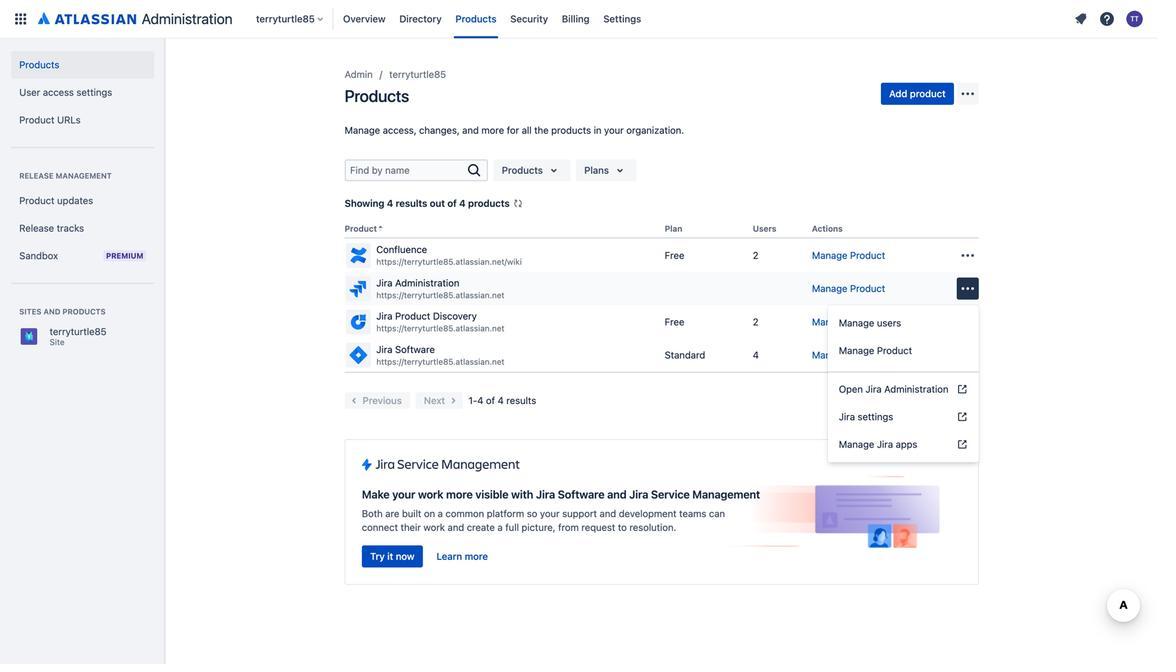 Task type: locate. For each thing, give the bounding box(es) containing it.
resolution.
[[630, 522, 677, 533]]

0 vertical spatial software
[[395, 344, 435, 355]]

administration up page:
[[885, 384, 949, 395]]

administration link
[[33, 8, 238, 30]]

product updates link
[[11, 187, 155, 215]]

updates
[[57, 195, 93, 206]]

results right 1-
[[507, 395, 537, 406]]

products inside popup button
[[502, 165, 543, 176]]

1 horizontal spatial a
[[498, 522, 503, 533]]

manage product up manage product button
[[813, 316, 886, 328]]

jira inside jira administration https://terryturtle85.atlassian.net
[[377, 277, 393, 289]]

0 vertical spatial work
[[418, 488, 444, 501]]

0 vertical spatial products link
[[452, 8, 501, 30]]

product updates
[[19, 195, 93, 206]]

so
[[527, 508, 538, 520]]

manage product
[[813, 250, 886, 261], [813, 283, 886, 294], [813, 316, 886, 328], [839, 345, 913, 356], [813, 349, 886, 361]]

of right 1-
[[486, 395, 495, 406]]

teams
[[680, 508, 707, 520]]

0 vertical spatial terryturtle85
[[256, 13, 315, 24]]

2 vertical spatial products
[[63, 307, 106, 316]]

confluence image
[[348, 244, 370, 266], [348, 244, 370, 266]]

jira left apps
[[878, 439, 894, 450]]

2 vertical spatial https://terryturtle85.atlassian.net
[[377, 357, 505, 367]]

jira product discovery https://terryturtle85.atlassian.net
[[377, 311, 505, 333]]

2 free from the top
[[665, 316, 685, 328]]

1 vertical spatial free
[[665, 316, 685, 328]]

software down jira product discovery https://terryturtle85.atlassian.net
[[395, 344, 435, 355]]

manage product inside button
[[839, 345, 913, 356]]

billing
[[562, 13, 590, 24]]

0 horizontal spatial settings
[[77, 87, 112, 98]]

more right learn
[[465, 551, 488, 562]]

next image
[[445, 393, 462, 409]]

terryturtle85 site
[[50, 326, 107, 347]]

settings up product urls link
[[77, 87, 112, 98]]

https://terryturtle85.atlassian.net for jira administration
[[377, 290, 505, 300]]

jira settings
[[839, 411, 894, 423]]

1 vertical spatial 2
[[753, 316, 759, 328]]

atlassian image
[[38, 10, 136, 26], [38, 10, 136, 26]]

more image
[[954, 448, 971, 465]]

https://terryturtle85.atlassian.net
[[377, 290, 505, 300], [377, 324, 505, 333], [377, 357, 505, 367]]

2 horizontal spatial administration
[[885, 384, 949, 395]]

manage product for manage product link underneath "actions"
[[813, 250, 886, 261]]

free up standard
[[665, 316, 685, 328]]

1 vertical spatial software
[[558, 488, 605, 501]]

1 horizontal spatial settings
[[858, 411, 894, 423]]

1 horizontal spatial results
[[507, 395, 537, 406]]

product urls link
[[11, 106, 155, 134]]

results
[[396, 198, 428, 209], [507, 395, 537, 406]]

make your work more visible with jira software and jira service management both are built on a common platform so your support and development teams can connect their work and create a full picture, from request to resolution.
[[362, 488, 761, 533]]

create
[[467, 522, 495, 533]]

1 vertical spatial release
[[19, 222, 54, 234]]

jira software https://terryturtle85.atlassian.net
[[377, 344, 505, 367]]

1 2 from the top
[[753, 250, 759, 261]]

terryturtle85 link
[[390, 66, 446, 83]]

release up "product updates"
[[19, 171, 54, 180]]

1-4 of 4 results
[[469, 395, 537, 406]]

1 vertical spatial your
[[393, 488, 416, 501]]

add
[[890, 88, 908, 99]]

common
[[446, 508, 485, 520]]

1 horizontal spatial of
[[486, 395, 495, 406]]

free for product
[[665, 316, 685, 328]]

a
[[438, 508, 443, 520], [498, 522, 503, 533]]

users
[[878, 317, 902, 329]]

open
[[839, 384, 864, 395]]

administration inside "global navigation" element
[[142, 10, 233, 27]]

manage
[[345, 125, 380, 136], [813, 250, 848, 261], [813, 283, 848, 294], [813, 316, 848, 328], [839, 317, 875, 329], [839, 345, 875, 356], [813, 349, 848, 361], [839, 439, 875, 450]]

work down on in the bottom of the page
[[424, 522, 445, 533]]

2 group from the top
[[828, 369, 980, 463]]

manage product link up manage product button
[[813, 316, 886, 328]]

jira right with
[[536, 488, 556, 501]]

the
[[535, 125, 549, 136]]

free
[[665, 250, 685, 261], [665, 316, 685, 328]]

more up the common
[[446, 488, 473, 501]]

2 vertical spatial administration
[[885, 384, 949, 395]]

your right so
[[540, 508, 560, 520]]

jira inside jira product discovery https://terryturtle85.atlassian.net
[[377, 311, 393, 322]]

products
[[552, 125, 592, 136], [468, 198, 510, 209], [63, 307, 106, 316]]

your up "built"
[[393, 488, 416, 501]]

terryturtle85 inside popup button
[[256, 13, 315, 24]]

0 vertical spatial free
[[665, 250, 685, 261]]

0 vertical spatial your
[[605, 125, 624, 136]]

jira administration image
[[348, 278, 370, 300]]

1-
[[469, 395, 478, 406]]

products up 'user'
[[19, 59, 59, 70]]

products inside "global navigation" element
[[456, 13, 497, 24]]

management
[[693, 488, 761, 501]]

free for https://terryturtle85.atlassian.net/wiki
[[665, 250, 685, 261]]

products
[[456, 13, 497, 24], [19, 59, 59, 70], [345, 86, 409, 106], [502, 165, 543, 176]]

products left security
[[456, 13, 497, 24]]

and
[[463, 125, 479, 136], [44, 307, 60, 316], [608, 488, 627, 501], [600, 508, 617, 520], [448, 522, 465, 533]]

of
[[448, 198, 457, 209], [486, 395, 495, 406]]

administration banner
[[0, 0, 1159, 39]]

terryturtle85
[[256, 13, 315, 24], [390, 69, 446, 80], [50, 326, 107, 337]]

administration down https://terryturtle85.atlassian.net/wiki at left
[[395, 277, 460, 289]]

products left in
[[552, 125, 592, 136]]

2 release from the top
[[19, 222, 54, 234]]

administration inside group
[[885, 384, 949, 395]]

0 horizontal spatial administration
[[142, 10, 233, 27]]

jira product discovery image
[[348, 311, 370, 333], [348, 311, 370, 333]]

manage product down manage users link
[[839, 345, 913, 356]]

1 horizontal spatial software
[[558, 488, 605, 501]]

your right in
[[605, 125, 624, 136]]

1 free from the top
[[665, 250, 685, 261]]

products for the left the products link
[[19, 59, 59, 70]]

0 horizontal spatial software
[[395, 344, 435, 355]]

2 horizontal spatial terryturtle85
[[390, 69, 446, 80]]

0 vertical spatial settings
[[77, 87, 112, 98]]

help icon image
[[1100, 11, 1116, 27]]

release for release management
[[19, 171, 54, 180]]

manage users
[[839, 317, 902, 329]]

products link left "security" link
[[452, 8, 501, 30]]

0 vertical spatial administration
[[142, 10, 233, 27]]

manage inside button
[[839, 317, 875, 329]]

0 horizontal spatial a
[[438, 508, 443, 520]]

settings link
[[600, 8, 646, 30]]

https://terryturtle85.atlassian.net up discovery
[[377, 290, 505, 300]]

products left refresh icon
[[468, 198, 510, 209]]

manage product up manage users link
[[813, 283, 886, 294]]

release management
[[19, 171, 112, 180]]

0 vertical spatial https://terryturtle85.atlassian.net
[[377, 290, 505, 300]]

users
[[753, 224, 777, 234]]

jira down "results"
[[839, 411, 856, 423]]

https://terryturtle85.atlassian.net down jira product discovery https://terryturtle85.atlassian.net
[[377, 357, 505, 367]]

1 vertical spatial https://terryturtle85.atlassian.net
[[377, 324, 505, 333]]

manage product for manage product link above manage product button
[[813, 316, 886, 328]]

1 horizontal spatial terryturtle85
[[256, 13, 315, 24]]

1 vertical spatial more
[[446, 488, 473, 501]]

request
[[582, 522, 616, 533]]

visible
[[476, 488, 509, 501]]

settings
[[77, 87, 112, 98], [858, 411, 894, 423]]

showing 4 results out of 4 products
[[345, 198, 510, 209]]

Search text field
[[346, 161, 466, 180]]

1 horizontal spatial your
[[540, 508, 560, 520]]

more left for
[[482, 125, 505, 136]]

page:
[[897, 395, 922, 406]]

picture,
[[522, 522, 556, 533]]

and up request
[[600, 508, 617, 520]]

products down admin link
[[345, 86, 409, 106]]

work
[[418, 488, 444, 501], [424, 522, 445, 533]]

administration up toggle navigation image
[[142, 10, 233, 27]]

https://terryturtle85.atlassian.net for jira software
[[377, 357, 505, 367]]

manage jira apps link
[[828, 431, 980, 458]]

2 2 from the top
[[753, 316, 759, 328]]

products for 'products' popup button
[[502, 165, 543, 176]]

2
[[753, 250, 759, 261], [753, 316, 759, 328]]

a right on in the bottom of the page
[[438, 508, 443, 520]]

jira down jira administration https://terryturtle85.atlassian.net
[[377, 311, 393, 322]]

results left out
[[396, 198, 428, 209]]

0 horizontal spatial terryturtle85
[[50, 326, 107, 337]]

1 vertical spatial settings
[[858, 411, 894, 423]]

software
[[395, 344, 435, 355], [558, 488, 605, 501]]

free down plan
[[665, 250, 685, 261]]

on
[[424, 508, 435, 520]]

2 vertical spatial more
[[465, 551, 488, 562]]

work up on in the bottom of the page
[[418, 488, 444, 501]]

manage product for manage product link on top of manage users link
[[813, 283, 886, 294]]

1 vertical spatial products link
[[11, 51, 155, 79]]

manage product link up manage users link
[[813, 283, 886, 294]]

0 vertical spatial 2
[[753, 250, 759, 261]]

settings
[[604, 13, 642, 24]]

management
[[56, 171, 112, 180]]

jira right jira administration image
[[377, 277, 393, 289]]

now
[[396, 551, 415, 562]]

manage product link down manage users link
[[839, 345, 913, 356]]

products up the terryturtle85 site
[[63, 307, 106, 316]]

group containing manage users
[[828, 305, 980, 373]]

jira service management image
[[362, 457, 520, 473], [362, 457, 520, 473]]

1 https://terryturtle85.atlassian.net from the top
[[377, 290, 505, 300]]

development
[[619, 508, 677, 520]]

jira up the development
[[630, 488, 649, 501]]

1 horizontal spatial administration
[[395, 277, 460, 289]]

1 vertical spatial products
[[468, 198, 510, 209]]

jira down jira product discovery https://terryturtle85.atlassian.net
[[377, 344, 393, 355]]

jira software image
[[348, 344, 370, 366], [348, 344, 370, 366]]

manage product up open
[[813, 349, 886, 361]]

products link up user access settings on the top of page
[[11, 51, 155, 79]]

3 https://terryturtle85.atlassian.net from the top
[[377, 357, 505, 367]]

1 horizontal spatial products
[[468, 198, 510, 209]]

https://terryturtle85.atlassian.net down discovery
[[377, 324, 505, 333]]

0 vertical spatial a
[[438, 508, 443, 520]]

0 horizontal spatial results
[[396, 198, 428, 209]]

jira settings link
[[828, 403, 980, 431]]

products for the right the products link
[[456, 13, 497, 24]]

0 vertical spatial release
[[19, 171, 54, 180]]

settings down results per page:
[[858, 411, 894, 423]]

out
[[430, 198, 445, 209]]

standard
[[665, 349, 706, 361]]

of right out
[[448, 198, 457, 209]]

1 vertical spatial administration
[[395, 277, 460, 289]]

actions
[[813, 224, 843, 234]]

site
[[50, 337, 65, 347]]

manage product down "actions"
[[813, 250, 886, 261]]

products up refresh icon
[[502, 165, 543, 176]]

billing link
[[558, 8, 594, 30]]

0 vertical spatial of
[[448, 198, 457, 209]]

manage product link inside button
[[839, 345, 913, 356]]

changes,
[[419, 125, 460, 136]]

more
[[482, 125, 505, 136], [446, 488, 473, 501], [465, 551, 488, 562]]

more inside make your work more visible with jira software and jira service management both are built on a common platform so your support and development teams can connect their work and create a full picture, from request to resolution.
[[446, 488, 473, 501]]

a left full
[[498, 522, 503, 533]]

0 horizontal spatial products
[[63, 307, 106, 316]]

1 release from the top
[[19, 171, 54, 180]]

appswitcher icon image
[[12, 11, 29, 27]]

and right changes,
[[463, 125, 479, 136]]

learn
[[437, 551, 463, 562]]

learn more button
[[429, 546, 497, 568]]

manage product link
[[813, 250, 886, 261], [813, 283, 886, 294], [813, 316, 886, 328], [839, 345, 913, 356], [813, 349, 886, 361]]

open image
[[958, 393, 974, 409]]

software inside the "jira software https://terryturtle85.atlassian.net"
[[395, 344, 435, 355]]

group
[[828, 305, 980, 373], [828, 369, 980, 463]]

0 horizontal spatial of
[[448, 198, 457, 209]]

1 vertical spatial terryturtle85
[[390, 69, 446, 80]]

access
[[43, 87, 74, 98]]

1 group from the top
[[828, 305, 980, 373]]

jira
[[377, 277, 393, 289], [377, 311, 393, 322], [377, 344, 393, 355], [866, 384, 882, 395], [839, 411, 856, 423], [878, 439, 894, 450], [536, 488, 556, 501], [630, 488, 649, 501]]

software up support
[[558, 488, 605, 501]]

0 vertical spatial products
[[552, 125, 592, 136]]

user access settings
[[19, 87, 112, 98]]

global navigation element
[[8, 0, 1071, 38]]

release up sandbox
[[19, 222, 54, 234]]



Task type: vqa. For each thing, say whether or not it's contained in the screenshot.
top Atlassian Administration
no



Task type: describe. For each thing, give the bounding box(es) containing it.
full
[[506, 522, 519, 533]]

and right sites
[[44, 307, 60, 316]]

manage product for manage product link on top of open
[[813, 349, 886, 361]]

access,
[[383, 125, 417, 136]]

0 horizontal spatial products link
[[11, 51, 155, 79]]

overview link
[[339, 8, 390, 30]]

terryturtle85 for terryturtle85 popup button
[[256, 13, 315, 24]]

directory
[[400, 13, 442, 24]]

can
[[710, 508, 726, 520]]

platform
[[487, 508, 525, 520]]

manage access, changes, and more for all the products in your organization.
[[345, 125, 685, 136]]

manage product link up open
[[813, 349, 886, 361]]

manage inside button
[[839, 345, 875, 356]]

search image
[[466, 162, 483, 179]]

settings inside group
[[858, 411, 894, 423]]

user
[[19, 87, 40, 98]]

release tracks
[[19, 222, 84, 234]]

1 horizontal spatial products link
[[452, 8, 501, 30]]

0 vertical spatial more
[[482, 125, 505, 136]]

security
[[511, 13, 549, 24]]

apps
[[896, 439, 918, 450]]

user access settings link
[[11, 79, 155, 106]]

jira inside the "jira software https://terryturtle85.atlassian.net"
[[377, 344, 393, 355]]

product recommendation banner banner
[[345, 440, 980, 585]]

open jira administration
[[839, 384, 949, 395]]

try it now
[[370, 551, 415, 562]]

directory link
[[396, 8, 446, 30]]

manage product for manage product link inside button
[[839, 345, 913, 356]]

learn more
[[437, 551, 488, 562]]

are
[[386, 508, 400, 520]]

software inside make your work more visible with jira software and jira service management both are built on a common platform so your support and development teams can connect their work and create a full picture, from request to resolution.
[[558, 488, 605, 501]]

admin
[[345, 69, 373, 80]]

1 vertical spatial work
[[424, 522, 445, 533]]

in
[[594, 125, 602, 136]]

overview
[[343, 13, 386, 24]]

premium
[[106, 251, 143, 260]]

jira administration https://terryturtle85.atlassian.net
[[377, 277, 505, 300]]

2 horizontal spatial your
[[605, 125, 624, 136]]

results
[[844, 395, 877, 406]]

per
[[879, 395, 894, 406]]

sites
[[19, 307, 41, 316]]

plan
[[665, 224, 683, 234]]

plans button
[[576, 159, 637, 181]]

manage users button
[[828, 309, 980, 337]]

both
[[362, 508, 383, 520]]

2 for https://terryturtle85.atlassian.net/wiki
[[753, 250, 759, 261]]

product urls
[[19, 114, 81, 126]]

make
[[362, 488, 390, 501]]

1 vertical spatial results
[[507, 395, 537, 406]]

group containing open jira administration
[[828, 369, 980, 463]]

refresh image
[[513, 198, 524, 209]]

1 vertical spatial of
[[486, 395, 495, 406]]

2 vertical spatial your
[[540, 508, 560, 520]]

showing
[[345, 198, 385, 209]]

plans
[[585, 165, 609, 176]]

products button
[[494, 159, 571, 181]]

0 vertical spatial results
[[396, 198, 428, 209]]

built
[[402, 508, 422, 520]]

confluence
[[377, 244, 428, 255]]

manage product link down "actions"
[[813, 250, 886, 261]]

release tracks link
[[11, 215, 155, 242]]

support
[[563, 508, 597, 520]]

sites and products
[[19, 307, 106, 316]]

manage product button
[[828, 337, 980, 365]]

terryturtle85 button
[[252, 8, 329, 30]]

more inside button
[[465, 551, 488, 562]]

for
[[507, 125, 520, 136]]

all
[[522, 125, 532, 136]]

settings inside "link"
[[77, 87, 112, 98]]

results per page:
[[844, 395, 922, 406]]

to
[[618, 522, 627, 533]]

security link
[[507, 8, 553, 30]]

urls
[[57, 114, 81, 126]]

product
[[911, 88, 946, 99]]

terryturtle85 for terryturtle85 link
[[390, 69, 446, 80]]

2 https://terryturtle85.atlassian.net from the top
[[377, 324, 505, 333]]

discovery
[[433, 311, 477, 322]]

2 vertical spatial terryturtle85
[[50, 326, 107, 337]]

account image
[[1127, 11, 1144, 27]]

20
[[934, 395, 946, 406]]

add product
[[890, 88, 946, 99]]

service
[[652, 488, 690, 501]]

open jira administration link
[[828, 376, 980, 403]]

add product button
[[882, 83, 955, 105]]

with
[[512, 488, 534, 501]]

0 horizontal spatial your
[[393, 488, 416, 501]]

https://terryturtle85.atlassian.net/wiki
[[377, 257, 522, 267]]

toggle navigation image
[[152, 55, 182, 83]]

previous image
[[346, 393, 363, 409]]

release for release tracks
[[19, 222, 54, 234]]

try it now button
[[362, 546, 423, 568]]

1 vertical spatial a
[[498, 522, 503, 533]]

2 for product
[[753, 316, 759, 328]]

jira up results per page:
[[866, 384, 882, 395]]

jira administration image
[[348, 278, 370, 300]]

and up to
[[608, 488, 627, 501]]

it
[[388, 551, 394, 562]]

product inside button
[[878, 345, 913, 356]]

organization.
[[627, 125, 685, 136]]

product inside jira product discovery https://terryturtle85.atlassian.net
[[395, 311, 431, 322]]

manage users link
[[839, 317, 902, 329]]

2 horizontal spatial products
[[552, 125, 592, 136]]

administration inside jira administration https://terryturtle85.atlassian.net
[[395, 277, 460, 289]]

and down the common
[[448, 522, 465, 533]]

connect
[[362, 522, 398, 533]]

admin link
[[345, 66, 373, 83]]

confluence https://terryturtle85.atlassian.net/wiki
[[377, 244, 522, 267]]



